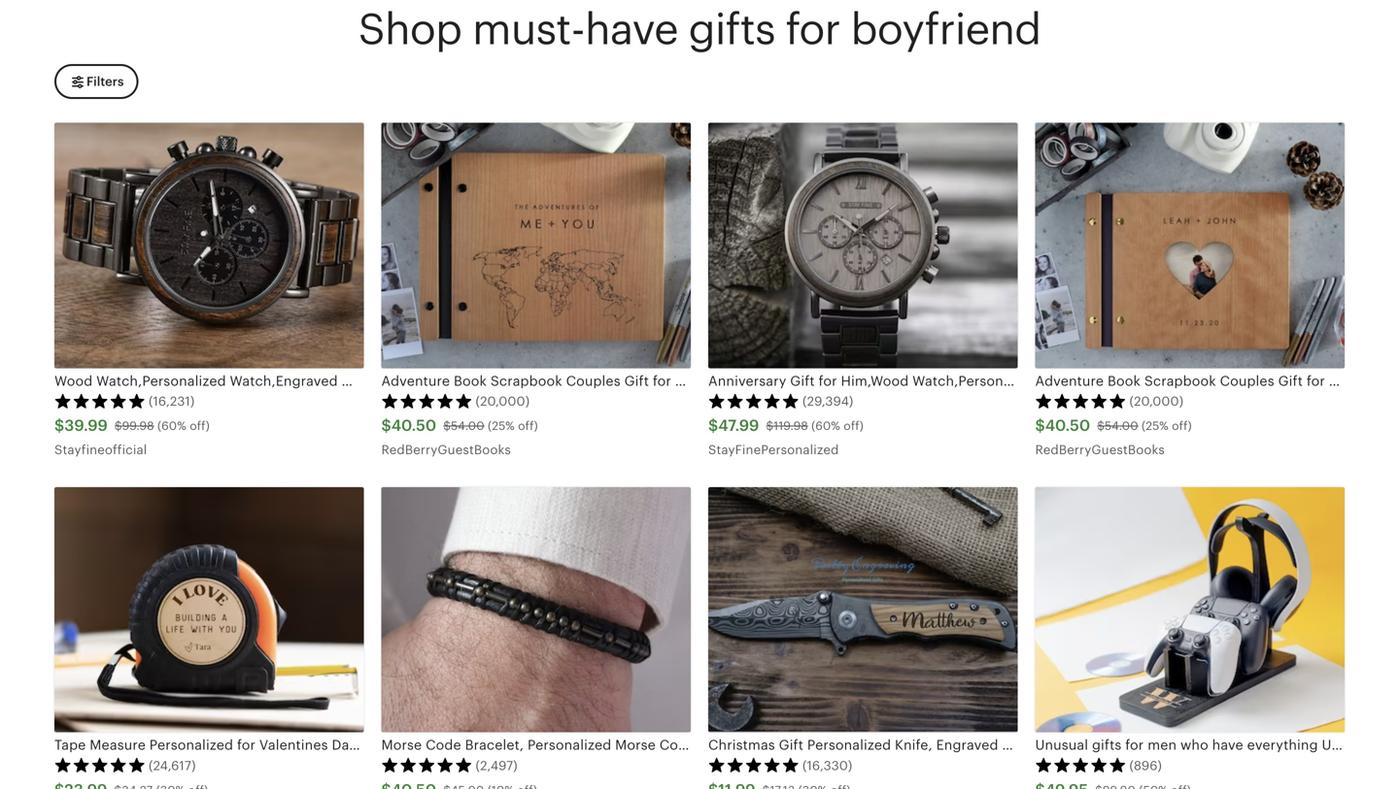 Task type: locate. For each thing, give the bounding box(es) containing it.
(60% for 39.99
[[157, 420, 186, 433]]

off) for 5 out of 5 stars image related to anniversary gift for him,wood watch,personalized watch,engraved watch,wooden watch,groomsmen watch,mens watch,boyfriend gift,gift for dad image
[[844, 420, 864, 433]]

1 horizontal spatial (60%
[[811, 420, 840, 433]]

2 (20,000) from the left
[[1130, 395, 1184, 409]]

1 (60% from the left
[[157, 420, 186, 433]]

off)
[[190, 420, 210, 433], [518, 420, 538, 433], [844, 420, 864, 433], [1172, 420, 1192, 433]]

shop must-have gifts for boyfriend
[[358, 5, 1041, 53]]

2 54.00 from the left
[[1105, 420, 1139, 433]]

1 40.50 from the left
[[391, 417, 437, 435]]

2 adventure book scrapbook couples gift for boyfriend, anniversary gifts couples, personalized gift, valentines day gift for him image from the left
[[1035, 123, 1345, 369]]

$ 40.50 $ 54.00 (25% off)
[[381, 417, 538, 435], [1035, 417, 1192, 435]]

1 54.00 from the left
[[451, 420, 485, 433]]

0 horizontal spatial (25%
[[488, 420, 515, 433]]

54.00
[[451, 420, 485, 433], [1105, 420, 1139, 433]]

(60% inside $ 47.99 $ 119.98 (60% off)
[[811, 420, 840, 433]]

5 out of 5 stars image for morse code bracelet, personalized morse code jewelry, custom morse code leather bracelet, personalized gifts for men, boyfriend gift, daddy image
[[381, 758, 473, 774]]

5 out of 5 stars image inside (16,330) link
[[708, 758, 800, 774]]

2 redberryguestbooks from the left
[[1035, 443, 1165, 458]]

3 off) from the left
[[844, 420, 864, 433]]

(60% for 47.99
[[811, 420, 840, 433]]

5 out of 5 stars image for wood watch,personalized watch,engraved watch,wooden watch,groomsmen watch,mens watch,boyfriend gift for men,wedding anniversary gift for him image
[[54, 393, 146, 409]]

(24,617)
[[149, 759, 196, 774]]

1 (20,000) from the left
[[476, 395, 530, 409]]

$ 47.99 $ 119.98 (60% off)
[[708, 417, 864, 435]]

4 off) from the left
[[1172, 420, 1192, 433]]

(896) link
[[1035, 488, 1345, 790]]

redberryguestbooks for 5 out of 5 stars image related to first adventure book scrapbook couples gift for boyfriend, anniversary gifts couples, personalized gift, valentines day gift for him image
[[381, 443, 511, 458]]

1 off) from the left
[[190, 420, 210, 433]]

(16,231)
[[149, 395, 195, 409]]

adventure book scrapbook couples gift for boyfriend, anniversary gifts couples, personalized gift, valentines day gift for him image
[[381, 123, 691, 369], [1035, 123, 1345, 369]]

1 horizontal spatial (25%
[[1142, 420, 1169, 433]]

(29,394)
[[803, 395, 854, 409]]

unusual gifts for men who have everything unusual birthday gifts for men birthday present for boyfriend birthday present ideas for boyfriend image
[[1035, 488, 1345, 733]]

0 horizontal spatial (60%
[[157, 420, 186, 433]]

1 horizontal spatial adventure book scrapbook couples gift for boyfriend, anniversary gifts couples, personalized gift, valentines day gift for him image
[[1035, 123, 1345, 369]]

5 out of 5 stars image
[[54, 393, 146, 409], [381, 393, 473, 409], [708, 393, 800, 409], [1035, 393, 1127, 409], [54, 758, 146, 774], [381, 758, 473, 774], [708, 758, 800, 774], [1035, 758, 1127, 774]]

shop
[[358, 5, 462, 53]]

(60%
[[157, 420, 186, 433], [811, 420, 840, 433]]

1 (25% from the left
[[488, 420, 515, 433]]

2 (60% from the left
[[811, 420, 840, 433]]

(60% down (29,394)
[[811, 420, 840, 433]]

(60% down (16,231)
[[157, 420, 186, 433]]

(60% inside $ 39.99 $ 99.98 (60% off)
[[157, 420, 186, 433]]

0 horizontal spatial 54.00
[[451, 420, 485, 433]]

1 horizontal spatial $ 40.50 $ 54.00 (25% off)
[[1035, 417, 1192, 435]]

5 out of 5 stars image inside (24,617) link
[[54, 758, 146, 774]]

1 horizontal spatial 54.00
[[1105, 420, 1139, 433]]

off) for 5 out of 5 stars image related to first adventure book scrapbook couples gift for boyfriend, anniversary gifts couples, personalized gift, valentines day gift for him image
[[518, 420, 538, 433]]

$ 39.99 $ 99.98 (60% off)
[[54, 417, 210, 435]]

5 out of 5 stars image for "christmas gift personalized knife, engraved folding knives, wedding favors, anniversary gifts, father's day gift, boyfriend gift knife" image
[[708, 758, 800, 774]]

$ inside $ 39.99 $ 99.98 (60% off)
[[115, 420, 122, 433]]

wood watch,personalized watch,engraved watch,wooden watch,groomsmen watch,mens watch,boyfriend gift for men,wedding anniversary gift for him image
[[54, 123, 364, 369]]

off) for 2nd adventure book scrapbook couples gift for boyfriend, anniversary gifts couples, personalized gift, valentines day gift for him image's 5 out of 5 stars image
[[1172, 420, 1192, 433]]

2 (25% from the left
[[1142, 420, 1169, 433]]

(16,330)
[[803, 759, 853, 774]]

0 horizontal spatial $ 40.50 $ 54.00 (25% off)
[[381, 417, 538, 435]]

0 horizontal spatial 40.50
[[391, 417, 437, 435]]

1 horizontal spatial 40.50
[[1045, 417, 1090, 435]]

stayfinepersonalized
[[708, 443, 839, 458]]

5 out of 5 stars image inside (896) link
[[1035, 758, 1127, 774]]

0 horizontal spatial adventure book scrapbook couples gift for boyfriend, anniversary gifts couples, personalized gift, valentines day gift for him image
[[381, 123, 691, 369]]

$ inside $ 47.99 $ 119.98 (60% off)
[[766, 420, 774, 433]]

filters button
[[54, 64, 138, 99]]

(20,000)
[[476, 395, 530, 409], [1130, 395, 1184, 409]]

0 horizontal spatial (20,000)
[[476, 395, 530, 409]]

(25% for 2nd adventure book scrapbook couples gift for boyfriend, anniversary gifts couples, personalized gift, valentines day gift for him image's 5 out of 5 stars image
[[1142, 420, 1169, 433]]

0 horizontal spatial redberryguestbooks
[[381, 443, 511, 458]]

40.50
[[391, 417, 437, 435], [1045, 417, 1090, 435]]

redberryguestbooks
[[381, 443, 511, 458], [1035, 443, 1165, 458]]

(25%
[[488, 420, 515, 433], [1142, 420, 1169, 433]]

2 off) from the left
[[518, 420, 538, 433]]

off) inside $ 47.99 $ 119.98 (60% off)
[[844, 420, 864, 433]]

off) inside $ 39.99 $ 99.98 (60% off)
[[190, 420, 210, 433]]

christmas gift personalized knife, engraved folding knives, wedding favors, anniversary gifts, father's day gift, boyfriend gift knife image
[[708, 488, 1018, 733]]

1 horizontal spatial redberryguestbooks
[[1035, 443, 1165, 458]]

gifts
[[688, 5, 775, 53]]

1 horizontal spatial (20,000)
[[1130, 395, 1184, 409]]

5 out of 5 stars image for 2nd adventure book scrapbook couples gift for boyfriend, anniversary gifts couples, personalized gift, valentines day gift for him image
[[1035, 393, 1127, 409]]

1 redberryguestbooks from the left
[[381, 443, 511, 458]]

$
[[54, 417, 64, 435], [381, 417, 391, 435], [708, 417, 718, 435], [1035, 417, 1045, 435], [115, 420, 122, 433], [443, 420, 451, 433], [766, 420, 774, 433], [1097, 420, 1105, 433]]

5 out of 5 stars image inside (2,497) link
[[381, 758, 473, 774]]



Task type: vqa. For each thing, say whether or not it's contained in the screenshot.
2nd "(20,000)" from the right
yes



Task type: describe. For each thing, give the bounding box(es) containing it.
119.98
[[774, 420, 808, 433]]

5 out of 5 stars image for anniversary gift for him,wood watch,personalized watch,engraved watch,wooden watch,groomsmen watch,mens watch,boyfriend gift,gift for dad image
[[708, 393, 800, 409]]

filters
[[86, 75, 124, 89]]

54.00 for 5 out of 5 stars image related to first adventure book scrapbook couples gift for boyfriend, anniversary gifts couples, personalized gift, valentines day gift for him image
[[451, 420, 485, 433]]

(2,497) link
[[381, 488, 691, 790]]

54.00 for 2nd adventure book scrapbook couples gift for boyfriend, anniversary gifts couples, personalized gift, valentines day gift for him image's 5 out of 5 stars image
[[1105, 420, 1139, 433]]

5 out of 5 stars image for first adventure book scrapbook couples gift for boyfriend, anniversary gifts couples, personalized gift, valentines day gift for him image
[[381, 393, 473, 409]]

39.99
[[64, 417, 108, 435]]

1 $ 40.50 $ 54.00 (25% off) from the left
[[381, 417, 538, 435]]

stayfineofficial
[[54, 443, 147, 458]]

5 out of 5 stars image for unusual gifts for men who have everything unusual birthday gifts for men birthday present for boyfriend birthday present ideas for boyfriend image
[[1035, 758, 1127, 774]]

have
[[585, 5, 678, 53]]

1 adventure book scrapbook couples gift for boyfriend, anniversary gifts couples, personalized gift, valentines day gift for him image from the left
[[381, 123, 691, 369]]

(896)
[[1130, 759, 1162, 774]]

morse code bracelet, personalized morse code jewelry, custom morse code leather bracelet, personalized gifts for men, boyfriend gift, daddy image
[[381, 488, 691, 733]]

tape measure personalized for valentines day or anniversary gift | valentines gifts for husband or boyfriend | valentines gift ideas for him image
[[54, 488, 364, 733]]

(16,330) link
[[708, 488, 1018, 790]]

47.99
[[718, 417, 759, 435]]

boyfriend
[[851, 5, 1041, 53]]

2 $ 40.50 $ 54.00 (25% off) from the left
[[1035, 417, 1192, 435]]

99.98
[[122, 420, 154, 433]]

anniversary gift for him,wood watch,personalized watch,engraved watch,wooden watch,groomsmen watch,mens watch,boyfriend gift,gift for dad image
[[708, 123, 1018, 369]]

redberryguestbooks for 2nd adventure book scrapbook couples gift for boyfriend, anniversary gifts couples, personalized gift, valentines day gift for him image's 5 out of 5 stars image
[[1035, 443, 1165, 458]]

(24,617) link
[[54, 488, 364, 790]]

for
[[786, 5, 840, 53]]

(2,497)
[[476, 759, 518, 774]]

2 40.50 from the left
[[1045, 417, 1090, 435]]

off) for 5 out of 5 stars image for wood watch,personalized watch,engraved watch,wooden watch,groomsmen watch,mens watch,boyfriend gift for men,wedding anniversary gift for him image
[[190, 420, 210, 433]]

(25% for 5 out of 5 stars image related to first adventure book scrapbook couples gift for boyfriend, anniversary gifts couples, personalized gift, valentines day gift for him image
[[488, 420, 515, 433]]

5 out of 5 stars image for tape measure personalized for valentines day or anniversary gift | valentines gifts for husband or boyfriend | valentines gift ideas for him image
[[54, 758, 146, 774]]

must-
[[472, 5, 585, 53]]



